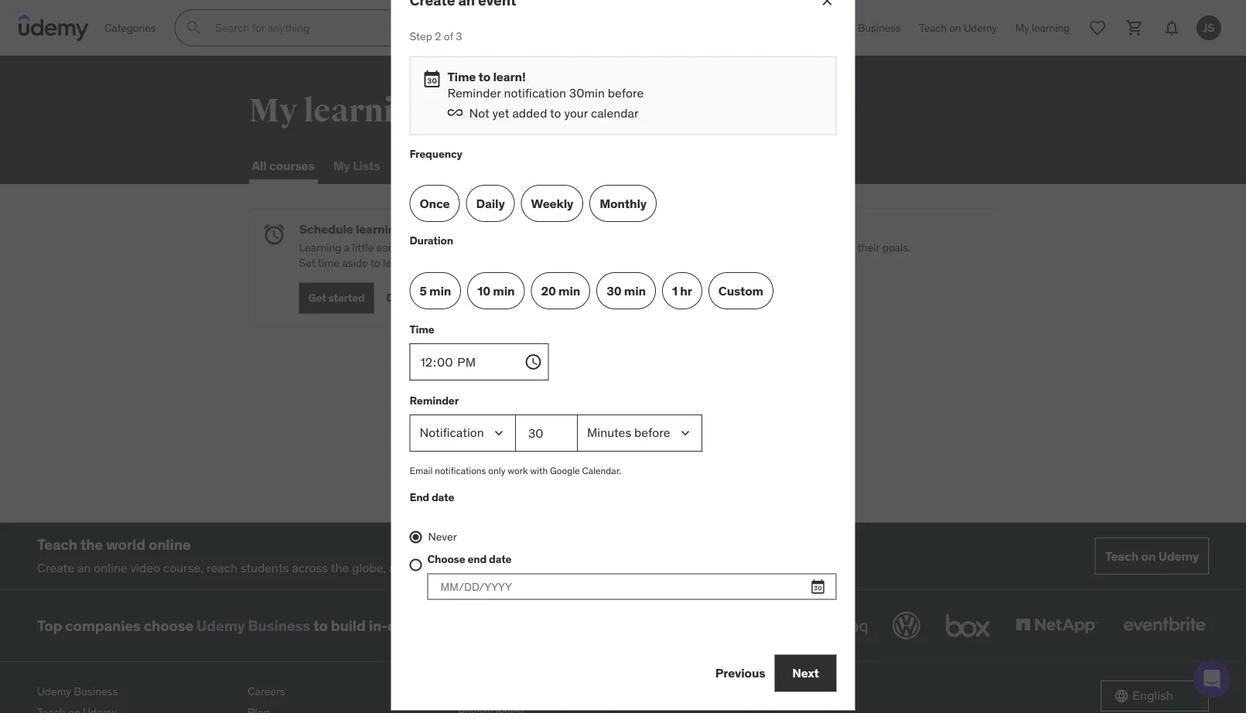 Task type: locate. For each thing, give the bounding box(es) containing it.
on for left teach on udemy link
[[950, 21, 962, 35]]

not
[[469, 105, 490, 121]]

goals.
[[883, 240, 911, 254]]

your inside the create an event dialog
[[564, 105, 588, 121]]

udemy business
[[823, 21, 901, 35], [37, 684, 118, 698]]

course,
[[573, 432, 613, 447], [163, 560, 204, 576]]

0 vertical spatial time
[[448, 69, 476, 85]]

each
[[377, 240, 400, 254]]

teach on udemy
[[920, 21, 997, 35], [1106, 548, 1200, 564]]

students
[[569, 240, 612, 254], [240, 560, 289, 576]]

your down shows
[[530, 256, 551, 270]]

1 horizontal spatial udemy business
[[823, 21, 901, 35]]

date right 'end'
[[489, 552, 512, 566]]

1 horizontal spatial teach
[[920, 21, 947, 35]]

date
[[432, 490, 454, 504], [489, 552, 512, 566]]

0 vertical spatial your
[[564, 105, 588, 121]]

course, left it on the bottom of the page
[[573, 432, 613, 447]]

of
[[444, 29, 453, 43]]

1 horizontal spatial time
[[406, 221, 432, 237]]

reminder left start
[[410, 394, 459, 407]]

to left build
[[314, 616, 328, 635]]

1 horizontal spatial business
[[248, 616, 310, 635]]

start learning from over 210,000 courses today.
[[461, 400, 785, 419]]

1 horizontal spatial course,
[[573, 432, 613, 447]]

1 vertical spatial time
[[410, 322, 435, 336]]

time down dismiss button
[[410, 322, 435, 336]]

top
[[37, 616, 62, 635]]

shows
[[514, 240, 545, 254]]

learning
[[303, 91, 433, 131], [356, 221, 403, 237], [666, 240, 705, 254], [553, 256, 592, 270], [499, 400, 556, 419]]

teach the world online create an online video course, reach students across the globe, and earn money
[[37, 535, 478, 576]]

small image left not
[[448, 105, 463, 120]]

20 min
[[541, 283, 581, 299]]

1 horizontal spatial reach
[[829, 240, 856, 254]]

my lists link
[[330, 147, 383, 184]]

1 vertical spatial the
[[331, 560, 349, 576]]

0 vertical spatial my
[[249, 91, 297, 131]]

the up 'an'
[[80, 535, 103, 554]]

3 min from the left
[[559, 283, 581, 299]]

started
[[329, 291, 365, 305]]

to left learn!
[[479, 69, 491, 85]]

you
[[487, 432, 507, 447]]

likely
[[789, 240, 814, 254]]

udemy business down close modal image
[[823, 21, 901, 35]]

2 horizontal spatial teach
[[1106, 548, 1139, 564]]

0 vertical spatial on
[[950, 21, 962, 35]]

online up video
[[149, 535, 191, 554]]

on
[[950, 21, 962, 35], [1142, 548, 1156, 564]]

1 vertical spatial business
[[248, 616, 310, 635]]

choose end date
[[428, 552, 512, 566]]

your
[[564, 105, 588, 121], [530, 256, 551, 270]]

1 vertical spatial teach on udemy link
[[1096, 538, 1210, 575]]

1 horizontal spatial teach on udemy
[[1106, 548, 1200, 564]]

to down 'little'
[[371, 256, 381, 270]]

today.
[[743, 400, 785, 419]]

0 vertical spatial students
[[569, 240, 612, 254]]

1 horizontal spatial time
[[448, 69, 476, 85]]

0 horizontal spatial the
[[80, 535, 103, 554]]

students inside teach the world online create an online video course, reach students across the globe, and earn money
[[240, 560, 289, 576]]

1 horizontal spatial online
[[149, 535, 191, 554]]

little
[[353, 240, 374, 254]]

students left across
[[240, 560, 289, 576]]

reach
[[829, 240, 856, 254], [207, 560, 238, 576]]

demand
[[388, 616, 444, 635]]

careers link
[[248, 681, 446, 702]]

a left habit
[[708, 240, 714, 254]]

here.
[[689, 432, 717, 447]]

0 vertical spatial reminder
[[448, 85, 501, 101]]

to right "added"
[[550, 105, 562, 121]]

my left "lists"
[[333, 157, 350, 173]]

min right 20
[[559, 283, 581, 299]]

in-
[[369, 616, 388, 635]]

udemy business link down choose
[[37, 681, 235, 702]]

0 vertical spatial business
[[858, 21, 901, 35]]

0 horizontal spatial reach
[[207, 560, 238, 576]]

reminder
[[448, 85, 501, 101], [410, 394, 459, 407]]

step
[[410, 29, 432, 43]]

1 min from the left
[[430, 283, 451, 299]]

Time time field
[[410, 344, 543, 381]]

learning up purchase
[[499, 400, 556, 419]]

0 vertical spatial date
[[432, 490, 454, 504]]

1 vertical spatial my
[[333, 157, 350, 173]]

1 vertical spatial udemy business
[[37, 684, 118, 698]]

learning for my learning
[[303, 91, 433, 131]]

10 min
[[478, 283, 515, 299]]

small image inside the create an event dialog
[[448, 105, 463, 120]]

1 horizontal spatial your
[[564, 105, 588, 121]]

0 horizontal spatial business
[[74, 684, 118, 698]]

1 vertical spatial time
[[318, 256, 340, 270]]

wishlist link
[[396, 147, 449, 184]]

0 horizontal spatial teach on udemy
[[920, 21, 997, 35]]

custom
[[719, 283, 764, 299]]

learning right make
[[666, 240, 705, 254]]

1 horizontal spatial date
[[489, 552, 512, 566]]

courses right all
[[269, 157, 315, 173]]

1 vertical spatial date
[[489, 552, 512, 566]]

more
[[762, 240, 786, 254]]

4 min from the left
[[624, 283, 646, 299]]

udemy image
[[19, 15, 89, 41]]

monthly
[[600, 195, 647, 211]]

1 horizontal spatial on
[[1142, 548, 1156, 564]]

None number field
[[516, 415, 578, 452]]

reach left their
[[829, 240, 856, 254]]

1 hr
[[672, 283, 693, 299]]

1 horizontal spatial small image
[[1114, 689, 1130, 704]]

daily
[[476, 195, 505, 211]]

and
[[410, 256, 428, 270], [389, 560, 410, 576]]

2 horizontal spatial business
[[858, 21, 901, 35]]

get started button
[[299, 283, 374, 314]]

all courses link
[[249, 147, 318, 184]]

time inside time to learn! reminder notification 30min before
[[448, 69, 476, 85]]

1 vertical spatial courses
[[686, 400, 740, 419]]

0 horizontal spatial time
[[318, 256, 340, 270]]

small image
[[448, 105, 463, 120], [1114, 689, 1130, 704]]

0 horizontal spatial my
[[249, 91, 297, 131]]

online right 'an'
[[94, 560, 127, 576]]

0 vertical spatial teach on udemy
[[920, 21, 997, 35]]

0 horizontal spatial a
[[344, 240, 350, 254]]

their
[[858, 240, 880, 254]]

learn!
[[493, 69, 526, 85]]

0 vertical spatial reach
[[829, 240, 856, 254]]

on for bottom teach on udemy link
[[1142, 548, 1156, 564]]

0 vertical spatial time
[[406, 221, 432, 237]]

1 vertical spatial on
[[1142, 548, 1156, 564]]

dismiss button
[[387, 283, 427, 314]]

my for my lists
[[333, 157, 350, 173]]

0 horizontal spatial time
[[410, 322, 435, 336]]

min right 10
[[493, 283, 515, 299]]

0 horizontal spatial course,
[[163, 560, 204, 576]]

0 vertical spatial teach on udemy link
[[910, 9, 1007, 46]]

0 horizontal spatial students
[[240, 560, 289, 576]]

previous
[[716, 665, 766, 681]]

udemy business link up careers
[[197, 616, 310, 635]]

0 vertical spatial online
[[149, 535, 191, 554]]

0 horizontal spatial teach
[[37, 535, 77, 554]]

0 vertical spatial udemy business link
[[813, 9, 910, 46]]

day
[[403, 240, 420, 254]]

before
[[608, 85, 644, 101]]

courses
[[269, 157, 315, 173], [686, 400, 740, 419]]

time right medium icon
[[448, 69, 476, 85]]

1 horizontal spatial students
[[569, 240, 612, 254]]

1 vertical spatial small image
[[1114, 689, 1130, 704]]

calendar
[[591, 105, 639, 121]]

a down from
[[563, 432, 570, 447]]

my up all courses
[[249, 91, 297, 131]]

1 vertical spatial course,
[[163, 560, 204, 576]]

2 vertical spatial business
[[74, 684, 118, 698]]

students up scheduler.
[[569, 240, 612, 254]]

a left 'little'
[[344, 240, 350, 254]]

adds
[[422, 240, 446, 254]]

volkswagen image
[[890, 609, 924, 643]]

only
[[489, 465, 506, 477]]

the
[[80, 535, 103, 554], [331, 560, 349, 576]]

0 vertical spatial small image
[[448, 105, 463, 120]]

1 horizontal spatial my
[[333, 157, 350, 173]]

learning up "lists"
[[303, 91, 433, 131]]

medium image
[[423, 69, 442, 88]]

time up day
[[406, 221, 432, 237]]

the left globe,
[[331, 560, 349, 576]]

0 vertical spatial course,
[[573, 432, 613, 447]]

1 vertical spatial and
[[389, 560, 410, 576]]

1 vertical spatial students
[[240, 560, 289, 576]]

to
[[479, 69, 491, 85], [550, 105, 562, 121], [816, 240, 826, 254], [371, 256, 381, 270], [314, 616, 328, 635]]

course, right video
[[163, 560, 204, 576]]

an
[[77, 560, 91, 576]]

make
[[637, 240, 663, 254]]

and inside schedule learning time learning a little each day adds up. research shows that students who make learning a habit are more likely to reach their goals. set time aside to learn and get reminders using your learning scheduler.
[[410, 256, 428, 270]]

reminder up not
[[448, 85, 501, 101]]

1 horizontal spatial courses
[[686, 400, 740, 419]]

0 vertical spatial udemy business
[[823, 21, 901, 35]]

teach for left teach on udemy link
[[920, 21, 947, 35]]

1 vertical spatial online
[[94, 560, 127, 576]]

date right end
[[432, 490, 454, 504]]

time down learning
[[318, 256, 340, 270]]

0 horizontal spatial on
[[950, 21, 962, 35]]

0 horizontal spatial your
[[530, 256, 551, 270]]

that
[[547, 240, 567, 254]]

aside
[[342, 256, 368, 270]]

min right 30
[[624, 283, 646, 299]]

my inside 'link'
[[333, 157, 350, 173]]

my
[[249, 91, 297, 131], [333, 157, 350, 173]]

and down day
[[410, 256, 428, 270]]

your down 30min
[[564, 105, 588, 121]]

start
[[461, 400, 496, 419]]

and left earn at the bottom left
[[389, 560, 410, 576]]

udemy business link down close modal image
[[813, 9, 910, 46]]

reach inside teach the world online create an online video course, reach students across the globe, and earn money
[[207, 560, 238, 576]]

2 min from the left
[[493, 283, 515, 299]]

learning up "each"
[[356, 221, 403, 237]]

yet
[[493, 105, 510, 121]]

min right 5
[[430, 283, 451, 299]]

top companies choose udemy business to build in-demand career skills.
[[37, 616, 533, 635]]

create an event dialog
[[391, 0, 856, 711]]

udemy
[[823, 21, 856, 35], [964, 21, 997, 35], [1159, 548, 1200, 564], [197, 616, 245, 635], [37, 684, 71, 698]]

1 vertical spatial teach on udemy
[[1106, 548, 1200, 564]]

min
[[430, 283, 451, 299], [493, 283, 515, 299], [559, 283, 581, 299], [624, 283, 646, 299]]

2 vertical spatial udemy business link
[[37, 681, 235, 702]]

email
[[410, 465, 433, 477]]

0 vertical spatial and
[[410, 256, 428, 270]]

0 vertical spatial courses
[[269, 157, 315, 173]]

small image left english
[[1114, 689, 1130, 704]]

reach right video
[[207, 560, 238, 576]]

frequency
[[410, 146, 462, 160]]

30 min
[[607, 283, 646, 299]]

scheduler.
[[595, 256, 645, 270]]

1 vertical spatial reach
[[207, 560, 238, 576]]

business
[[858, 21, 901, 35], [248, 616, 310, 635], [74, 684, 118, 698]]

from
[[559, 400, 592, 419]]

min for 30 min
[[624, 283, 646, 299]]

courses up here.
[[686, 400, 740, 419]]

1 vertical spatial your
[[530, 256, 551, 270]]

1 horizontal spatial teach on udemy link
[[1096, 538, 1210, 575]]

0 horizontal spatial small image
[[448, 105, 463, 120]]

end
[[468, 552, 487, 566]]

udemy business down "companies"
[[37, 684, 118, 698]]

students inside schedule learning time learning a little each day adds up. research shows that students who make learning a habit are more likely to reach their goals. set time aside to learn and get reminders using your learning scheduler.
[[569, 240, 612, 254]]

time
[[448, 69, 476, 85], [410, 322, 435, 336]]

to right likely
[[816, 240, 826, 254]]



Task type: vqa. For each thing, say whether or not it's contained in the screenshot.
Level
no



Task type: describe. For each thing, give the bounding box(es) containing it.
0 horizontal spatial udemy business
[[37, 684, 118, 698]]

earn
[[413, 560, 438, 576]]

video
[[130, 560, 160, 576]]

over
[[595, 400, 624, 419]]

google
[[550, 465, 580, 477]]

learning for start learning from over 210,000 courses today.
[[499, 400, 556, 419]]

eventbrite image
[[1121, 609, 1210, 643]]

1 vertical spatial reminder
[[410, 394, 459, 407]]

0 horizontal spatial teach on udemy link
[[910, 9, 1007, 46]]

all
[[252, 157, 267, 173]]

added
[[513, 105, 547, 121]]

are
[[743, 240, 759, 254]]

10
[[478, 283, 491, 299]]

teach for bottom teach on udemy link
[[1106, 548, 1139, 564]]

close modal image
[[820, 0, 835, 9]]

reach inside schedule learning time learning a little each day adds up. research shows that students who make learning a habit are more likely to reach their goals. set time aside to learn and get reminders using your learning scheduler.
[[829, 240, 856, 254]]

next
[[793, 665, 819, 681]]

set
[[299, 256, 316, 270]]

Choose end date text field
[[428, 574, 837, 600]]

time for time to learn! reminder notification 30min before
[[448, 69, 476, 85]]

0 horizontal spatial courses
[[269, 157, 315, 173]]

when you purchase a course, it will appear here.
[[452, 432, 717, 447]]

min for 20 min
[[559, 283, 581, 299]]

calendar.
[[582, 465, 622, 477]]

my lists
[[333, 157, 380, 173]]

teach inside teach the world online create an online video course, reach students across the globe, and earn money
[[37, 535, 77, 554]]

companies
[[65, 616, 141, 635]]

2
[[435, 29, 441, 43]]

up.
[[449, 240, 463, 254]]

previous button
[[706, 655, 775, 692]]

once
[[420, 195, 450, 211]]

2 horizontal spatial a
[[708, 240, 714, 254]]

will
[[627, 432, 645, 447]]

reminder inside time to learn! reminder notification 30min before
[[448, 85, 501, 101]]

to inside time to learn! reminder notification 30min before
[[479, 69, 491, 85]]

world
[[106, 535, 145, 554]]

when
[[452, 432, 484, 447]]

email notifications only work with google calendar.
[[410, 465, 622, 477]]

english button
[[1101, 681, 1210, 712]]

20
[[541, 283, 556, 299]]

choose
[[428, 552, 466, 566]]

appear
[[648, 432, 686, 447]]

course, inside teach the world online create an online video course, reach students across the globe, and earn money
[[163, 560, 204, 576]]

globe,
[[352, 560, 386, 576]]

work
[[508, 465, 528, 477]]

end
[[410, 490, 430, 504]]

across
[[292, 560, 328, 576]]

careers
[[248, 684, 286, 698]]

purchase
[[509, 432, 560, 447]]

and inside teach the world online create an online video course, reach students across the globe, and earn money
[[389, 560, 410, 576]]

3
[[456, 29, 462, 43]]

0 vertical spatial the
[[80, 535, 103, 554]]

habit
[[716, 240, 741, 254]]

learning
[[299, 240, 342, 254]]

time to learn! reminder notification 30min before
[[448, 69, 644, 101]]

box image
[[943, 609, 994, 643]]

it
[[616, 432, 624, 447]]

get started
[[308, 291, 365, 305]]

money
[[441, 560, 478, 576]]

end date
[[410, 490, 454, 504]]

time for time
[[410, 322, 435, 336]]

choose
[[144, 616, 194, 635]]

learning for schedule learning time learning a little each day adds up. research shows that students who make learning a habit are more likely to reach their goals. set time aside to learn and get reminders using your learning scheduler.
[[356, 221, 403, 237]]

1 horizontal spatial the
[[331, 560, 349, 576]]

0 horizontal spatial online
[[94, 560, 127, 576]]

all courses
[[252, 157, 315, 173]]

min for 10 min
[[493, 283, 515, 299]]

archived
[[464, 157, 515, 173]]

schedule
[[299, 221, 353, 237]]

netapp image
[[1013, 609, 1102, 643]]

your inside schedule learning time learning a little each day adds up. research shows that students who make learning a habit are more likely to reach their goals. set time aside to learn and get reminders using your learning scheduler.
[[530, 256, 551, 270]]

30
[[607, 283, 622, 299]]

get
[[308, 291, 326, 305]]

research
[[466, 240, 511, 254]]

1 vertical spatial udemy business link
[[197, 616, 310, 635]]

1
[[672, 283, 678, 299]]

weekly
[[531, 195, 574, 211]]

my learning
[[249, 91, 433, 131]]

learn
[[383, 256, 407, 270]]

reminders
[[449, 256, 498, 270]]

duration
[[410, 234, 454, 248]]

schedule learning time learning a little each day adds up. research shows that students who make learning a habit are more likely to reach their goals. set time aside to learn and get reminders using your learning scheduler.
[[299, 221, 911, 270]]

nasdaq image
[[782, 609, 871, 643]]

210,000
[[627, 400, 682, 419]]

notification
[[504, 85, 567, 101]]

0 horizontal spatial date
[[432, 490, 454, 504]]

learning down the that
[[553, 256, 592, 270]]

never
[[428, 530, 457, 544]]

career
[[447, 616, 491, 635]]

get
[[431, 256, 447, 270]]

5 min
[[420, 283, 451, 299]]

5
[[420, 283, 427, 299]]

archived link
[[461, 147, 518, 184]]

submit search image
[[184, 19, 203, 37]]

who
[[614, 240, 634, 254]]

english
[[1133, 688, 1174, 704]]

1 horizontal spatial a
[[563, 432, 570, 447]]

wishlist
[[399, 157, 446, 173]]

none number field inside the create an event dialog
[[516, 415, 578, 452]]

not yet added to your calendar
[[469, 105, 639, 121]]

next button
[[775, 655, 837, 692]]

notifications
[[435, 465, 486, 477]]

hr
[[680, 283, 693, 299]]

my for my learning
[[249, 91, 297, 131]]

build
[[331, 616, 366, 635]]

min for 5 min
[[430, 283, 451, 299]]

small image inside english button
[[1114, 689, 1130, 704]]



